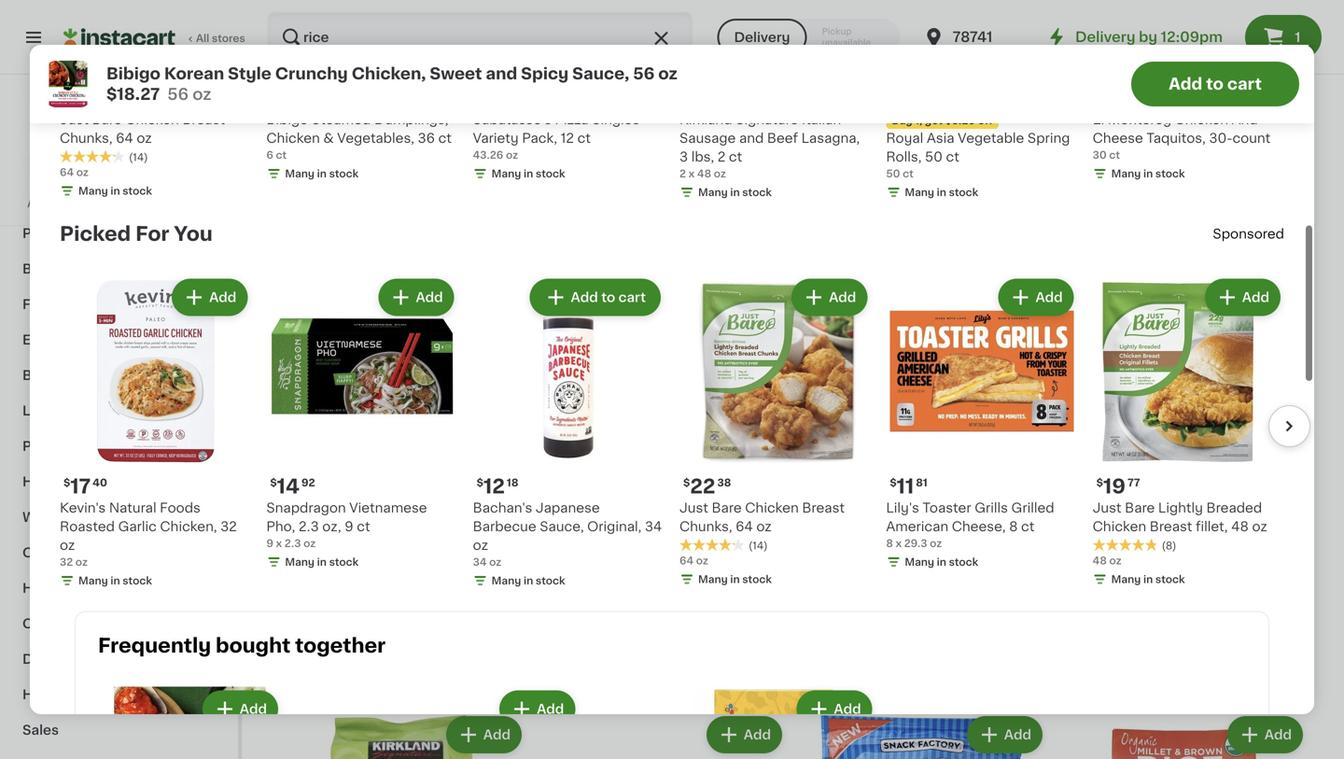 Task type: describe. For each thing, give the bounding box(es) containing it.
64 oz inside product group
[[680, 556, 709, 566]]

delivery button
[[718, 19, 807, 56]]

pho,
[[266, 520, 295, 533]]

snapdragon
[[266, 502, 346, 515]]

free
[[322, 165, 346, 175]]

royal
[[886, 132, 924, 145]]

view
[[63, 161, 89, 171]]

floral
[[22, 298, 60, 311]]

sauce, inside 'bachan's japanese barbecue sauce, original, 34 oz 34 oz'
[[540, 520, 584, 533]]

100% satisfaction guarantee button
[[29, 174, 209, 192]]

$ inside $ 11 81
[[890, 478, 897, 488]]

sweet inside '$ 18 bibigo korean style crunchy chicken, sweet and spicy sauce, 56 oz'
[[601, 611, 642, 624]]

12 inside the sabatasso's pizza singles variety pack, 12 ct 43.26 oz
[[561, 132, 574, 145]]

oz inside '$ 18 bibigo korean style crunchy chicken, sweet and spicy sauce, 56 oz'
[[541, 629, 556, 642]]

0 horizontal spatial 32
[[60, 557, 73, 567]]

snacks & candy link
[[11, 180, 227, 216]]

membership
[[92, 198, 159, 209]]

pack,
[[522, 132, 558, 145]]

0 horizontal spatial 38
[[98, 89, 111, 99]]

other goods
[[22, 546, 110, 559]]

$ inside $ 19 77
[[1097, 478, 1104, 488]]

costco link
[[94, 97, 144, 155]]

dairy
[[66, 653, 103, 666]]

1 vertical spatial breast
[[802, 501, 845, 515]]

just bare chicken breast chunks, 64 oz inside product group
[[680, 501, 845, 533]]

grilled
[[1012, 502, 1055, 515]]

el
[[1093, 113, 1105, 126]]

cleaning
[[22, 617, 83, 630]]

electronics
[[22, 333, 99, 346]]

$ 14 92
[[270, 477, 315, 496]]

56 inside '$ 18 bibigo korean style crunchy chicken, sweet and spicy sauce, 56 oz'
[[761, 611, 779, 624]]

add inside view pricing policy 100% satisfaction guarantee add costco membership to save
[[27, 198, 49, 209]]

0 vertical spatial cart
[[1228, 76, 1262, 92]]

home
[[22, 688, 63, 701]]

rolls,
[[886, 150, 922, 163]]

0 vertical spatial 14
[[277, 477, 300, 496]]

you
[[174, 224, 213, 244]]

steamed
[[312, 113, 371, 126]]

ct inside kirkland signature italian sausage and beef lasagna, 3 lbs, 2 ct 2 x 48 oz
[[729, 150, 743, 163]]

1 horizontal spatial $ 22 38
[[684, 477, 732, 496]]

chicken, inside bibigo korean style crunchy chicken, sweet and spicy sauce, 56 oz $18.27 56 oz
[[352, 66, 426, 82]]

liquor link
[[11, 393, 227, 429]]

2 up "$18.65" element
[[680, 169, 686, 179]]

2 down organic
[[1062, 610, 1068, 620]]

$8.57 element
[[801, 565, 1047, 589]]

0 vertical spatial just bare chicken breast chunks, 64 oz
[[60, 113, 225, 145]]

paper goods link
[[11, 429, 227, 464]]

chicken inside just bare lightly breaded chicken breast fillet, 48 oz
[[1093, 520, 1147, 533]]

together
[[295, 636, 386, 656]]

product group containing 17
[[60, 275, 251, 592]]

save
[[175, 198, 200, 209]]

style inside bibigo korean style crunchy chicken, sweet and spicy sauce, 56 oz $18.27 56 oz
[[228, 66, 272, 82]]

chicken inside the bibigo steamed dumplings, chicken & vegetables, 36 ct 6 ct
[[266, 132, 320, 145]]

43.26
[[473, 150, 504, 160]]

0 vertical spatial 34
[[645, 520, 662, 533]]

1 vertical spatial 34
[[473, 557, 487, 567]]

ct inside the el monterey chicken and cheese taquitos, 30-count 30 ct
[[1110, 150, 1121, 160]]

0 horizontal spatial bare
[[92, 113, 122, 126]]

oz inside "lily's toaster grills grilled american cheese, 8 ct 8 x 29.3 oz"
[[930, 538, 942, 549]]

oz inside just bare lightly breaded chicken breast fillet, 48 oz
[[1253, 520, 1268, 533]]

deli & dairy
[[22, 653, 103, 666]]

0 horizontal spatial just
[[60, 113, 89, 126]]

$ inside $ 17 40
[[63, 478, 70, 488]]

lb for 2 lb
[[1071, 610, 1081, 620]]

paper
[[22, 440, 62, 453]]

$ 18 bibigo korean style crunchy chicken, sweet and spicy sauce, 56 oz
[[541, 567, 779, 642]]

2 many in stock button from the left
[[801, 0, 1047, 282]]

1 horizontal spatial 8
[[1009, 520, 1018, 533]]

stores
[[212, 33, 245, 43]]

0 vertical spatial add to cart button
[[1132, 62, 1300, 106]]

& for candy
[[74, 191, 85, 204]]

fillet,
[[1196, 520, 1228, 533]]

& for dairy
[[52, 653, 63, 666]]

grills
[[975, 502, 1008, 515]]

0 horizontal spatial (14)
[[129, 152, 148, 163]]

1 horizontal spatial chunks,
[[680, 520, 733, 533]]

0 vertical spatial 40
[[1128, 89, 1143, 100]]

cheese,
[[952, 520, 1006, 533]]

and inside '$ 18 bibigo korean style crunchy chicken, sweet and spicy sauce, 56 oz'
[[645, 611, 670, 624]]

bachan's
[[473, 502, 533, 515]]

ct down rolls,
[[903, 169, 914, 179]]

care
[[147, 475, 179, 488]]

deli & dairy link
[[11, 642, 227, 677]]

48 inside just bare lightly breaded chicken breast fillet, 48 oz
[[1232, 520, 1249, 533]]

78741
[[953, 30, 993, 44]]

0 vertical spatial 50
[[925, 150, 943, 163]]

12:09pm
[[1161, 30, 1223, 44]]

product group containing 22
[[680, 275, 872, 591]]

30-
[[1210, 132, 1233, 145]]

cider
[[71, 369, 108, 382]]

$ inside '$ 18 bibigo korean style crunchy chicken, sweet and spicy sauce, 56 oz'
[[544, 568, 551, 578]]

variety
[[473, 132, 519, 145]]

0 vertical spatial 9
[[345, 520, 354, 533]]

product group containing 18
[[541, 312, 786, 683]]

2 x 15 oz
[[280, 610, 324, 620]]

ct inside 'snapdragon vietnamese pho, 2.3 oz, 9 ct 9 x 2.3 oz'
[[357, 520, 370, 533]]

0 vertical spatial 2.3
[[299, 520, 319, 533]]

0 horizontal spatial 22
[[70, 88, 96, 108]]

3 lb button
[[801, 312, 1047, 645]]

household
[[22, 85, 96, 98]]

ct down 'asia'
[[946, 150, 960, 163]]

cart inside item carousel region
[[619, 291, 646, 304]]

0 vertical spatial to
[[1207, 76, 1224, 92]]

oz inside 'snapdragon vietnamese pho, 2.3 oz, 9 ct 9 x 2.3 oz'
[[304, 538, 316, 549]]

goods for other goods
[[65, 546, 110, 559]]

$ 19 77
[[1097, 477, 1141, 496]]

sauce, inside '$ 18 bibigo korean style crunchy chicken, sweet and spicy sauce, 56 oz'
[[714, 611, 758, 624]]

barbecue
[[473, 520, 537, 533]]

1 vertical spatial 12
[[484, 477, 505, 496]]

beer & cider link
[[11, 358, 227, 393]]

natural
[[109, 501, 156, 515]]

$ inside $ 12 18
[[477, 478, 484, 488]]

1 horizontal spatial 38
[[718, 478, 732, 488]]

to inside product group
[[602, 291, 616, 304]]

x inside 'snapdragon vietnamese pho, 2.3 oz, 9 ct 9 x 2.3 oz'
[[276, 538, 282, 549]]

beef
[[767, 132, 798, 145]]

1 vertical spatial 8
[[886, 538, 893, 549]]

cheese
[[1093, 132, 1144, 145]]

singles
[[592, 113, 640, 126]]

frequently
[[98, 636, 211, 656]]

deli
[[22, 653, 49, 666]]

oz inside the sabatasso's pizza singles variety pack, 12 ct 43.26 oz
[[506, 150, 518, 160]]

instacart logo image
[[63, 26, 176, 49]]

cleaning & laundry link
[[11, 606, 227, 642]]

bibigo for bibigo steamed dumplings, chicken & vegetables, 36 ct 6 ct
[[266, 113, 308, 126]]

spicy inside '$ 18 bibigo korean style crunchy chicken, sweet and spicy sauce, 56 oz'
[[673, 611, 710, 624]]

wine
[[22, 511, 56, 524]]

beverages
[[58, 582, 130, 595]]

korean inside '$ 18 bibigo korean style crunchy chicken, sweet and spicy sauce, 56 oz'
[[586, 592, 632, 605]]

buy 1, get $3.20 off
[[892, 115, 994, 126]]

signature
[[736, 113, 799, 126]]

frequently bought together
[[98, 636, 386, 656]]

kevin's
[[60, 501, 106, 515]]

product group containing 12
[[473, 275, 665, 592]]

garlic
[[118, 520, 157, 533]]

lightly
[[1159, 502, 1204, 515]]

2 right the lbs,
[[718, 150, 726, 163]]

1 horizontal spatial just
[[680, 501, 709, 515]]

1 vertical spatial 14
[[291, 567, 313, 587]]

pets
[[22, 227, 53, 240]]

18 inside $ 12 18
[[507, 478, 519, 488]]

sweet inside bibigo korean style crunchy chicken, sweet and spicy sauce, 56 oz $18.27 56 oz
[[430, 66, 482, 82]]

view pricing policy link
[[63, 159, 175, 174]]

11
[[897, 477, 914, 496]]

other
[[22, 546, 62, 559]]

77
[[1128, 478, 1141, 488]]

delivery for delivery by 12:09pm
[[1076, 30, 1136, 44]]

bibigo inside '$ 18 bibigo korean style crunchy chicken, sweet and spicy sauce, 56 oz'
[[541, 592, 583, 605]]

ct inside the sabatasso's pizza singles variety pack, 12 ct 43.26 oz
[[578, 132, 591, 145]]

baby link
[[11, 251, 227, 287]]

crunchy inside bibigo korean style crunchy chicken, sweet and spicy sauce, 56 oz $18.27 56 oz
[[275, 66, 348, 82]]

0 horizontal spatial 50
[[886, 169, 901, 179]]

sales link
[[11, 712, 227, 748]]

1 horizontal spatial 32
[[220, 520, 237, 533]]

taquitos,
[[1147, 132, 1206, 145]]

home goods link
[[11, 677, 227, 712]]

48 inside kirkland signature italian sausage and beef lasagna, 3 lbs, 2 ct 2 x 48 oz
[[697, 169, 712, 179]]

chicken, inside kevin's natural foods roasted garlic chicken, 32 oz 32 oz
[[160, 520, 217, 533]]

17
[[70, 477, 91, 496]]



Task type: vqa. For each thing, say whether or not it's contained in the screenshot.


Task type: locate. For each thing, give the bounding box(es) containing it.
2 horizontal spatial 56
[[761, 611, 779, 624]]

product group containing 19
[[1093, 275, 1285, 591]]

48 up 57
[[1093, 556, 1107, 566]]

el monterey chicken and cheese taquitos, 30-count 30 ct
[[1093, 113, 1271, 160]]

meat
[[22, 156, 57, 169]]

2.3 down 'pho,'
[[285, 538, 301, 549]]

korean down original,
[[586, 592, 632, 605]]

to inside view pricing policy 100% satisfaction guarantee add costco membership to save
[[162, 198, 173, 209]]

product group containing 11
[[886, 275, 1078, 573]]

ct down pizza
[[578, 132, 591, 145]]

delivery
[[1076, 30, 1136, 44], [734, 31, 791, 44]]

1 horizontal spatial just bare chicken breast chunks, 64 oz
[[680, 501, 845, 533]]

spo nsored
[[1213, 228, 1285, 241]]

bibigo down 'bachan's japanese barbecue sauce, original, 34 oz 34 oz'
[[541, 592, 583, 605]]

pizza
[[555, 113, 589, 126]]

0 vertical spatial $ 22 38
[[63, 88, 111, 108]]

kevin's natural foods roasted garlic chicken, 32 oz 32 oz
[[60, 501, 237, 567]]

2 vertical spatial breast
[[1150, 520, 1193, 533]]

delivery by 12:09pm link
[[1046, 26, 1223, 49]]

gluten-
[[282, 165, 322, 175]]

sauce, up singles
[[573, 66, 630, 82]]

goods for home goods
[[66, 688, 111, 701]]

sausage
[[680, 132, 736, 145]]

candy
[[89, 191, 133, 204]]

hard
[[22, 582, 55, 595]]

costco down the 100%
[[51, 198, 90, 209]]

get
[[925, 115, 943, 126]]

royal asia vegetable spring rolls, 50 ct 50 ct
[[886, 132, 1070, 179]]

beer
[[22, 369, 54, 382]]

3 inside kirkland signature italian sausage and beef lasagna, 3 lbs, 2 ct 2 x 48 oz
[[680, 150, 688, 163]]

1 horizontal spatial 56
[[633, 66, 655, 82]]

0 vertical spatial 32
[[220, 520, 237, 533]]

spicy inside bibigo korean style crunchy chicken, sweet and spicy sauce, 56 oz $18.27 56 oz
[[521, 66, 569, 82]]

& down beverages on the bottom of the page
[[86, 617, 97, 630]]

40 inside $ 17 40
[[93, 478, 107, 488]]

0 horizontal spatial spicy
[[521, 66, 569, 82]]

ct right 6
[[276, 150, 287, 160]]

56 left 3 lb
[[761, 611, 779, 624]]

1 horizontal spatial and
[[645, 611, 670, 624]]

1 vertical spatial 2.3
[[285, 538, 301, 549]]

ct down vietnamese
[[357, 520, 370, 533]]

hard beverages link
[[11, 571, 227, 606]]

0 vertical spatial crunchy
[[275, 66, 348, 82]]

goods down dairy
[[66, 688, 111, 701]]

just
[[60, 113, 89, 126], [680, 501, 709, 515], [1093, 502, 1122, 515]]

chicken, inside '$ 18 bibigo korean style crunchy chicken, sweet and spicy sauce, 56 oz'
[[541, 611, 598, 624]]

breast inside just bare lightly breaded chicken breast fillet, 48 oz
[[1150, 520, 1193, 533]]

ct right the lbs,
[[729, 150, 743, 163]]

item carousel region containing 17
[[60, 268, 1311, 604]]

x left 15
[[289, 610, 295, 620]]

1 horizontal spatial 12
[[561, 132, 574, 145]]

gluten-free vegan
[[282, 165, 387, 175]]

korean inside bibigo korean style crunchy chicken, sweet and spicy sauce, 56 oz $18.27 56 oz
[[164, 66, 224, 82]]

bibigo up $18.27
[[106, 66, 161, 82]]

(8)
[[1162, 541, 1177, 551]]

1 horizontal spatial add to cart
[[1169, 76, 1262, 92]]

health & personal care
[[22, 475, 179, 488]]

2 vertical spatial 48
[[1093, 556, 1107, 566]]

0 horizontal spatial cart
[[619, 291, 646, 304]]

14 left 92
[[277, 477, 300, 496]]

22
[[70, 88, 96, 108], [690, 477, 716, 496]]

for
[[135, 224, 169, 244]]

32 up 'hard beverages' at the bottom left of the page
[[60, 557, 73, 567]]

1
[[1295, 31, 1301, 44]]

add to cart inside product group
[[571, 291, 646, 304]]

oz inside kirkland signature italian sausage and beef lasagna, 3 lbs, 2 ct 2 x 48 oz
[[714, 169, 726, 179]]

add to cart button inside product group
[[532, 281, 659, 314]]

bibigo inside bibigo korean style crunchy chicken, sweet and spicy sauce, 56 oz $18.27 56 oz
[[106, 66, 161, 82]]

sauce, left 3 lb
[[714, 611, 758, 624]]

$ inside $ 14 92
[[270, 478, 277, 488]]

chicken, down foods
[[160, 520, 217, 533]]

lb inside button
[[810, 610, 820, 620]]

sabatasso's pizza singles variety pack, 12 ct 43.26 oz
[[473, 113, 640, 160]]

0 horizontal spatial to
[[162, 198, 173, 209]]

0 horizontal spatial lb
[[810, 610, 820, 620]]

0 vertical spatial korean
[[164, 66, 224, 82]]

(14) inside product group
[[749, 541, 768, 551]]

$ 17 40
[[63, 477, 107, 496]]

chicken,
[[352, 66, 426, 82], [160, 520, 217, 533], [541, 611, 598, 624]]

64 oz up '$ 18 bibigo korean style crunchy chicken, sweet and spicy sauce, 56 oz'
[[680, 556, 709, 566]]

2 item carousel region from the top
[[60, 268, 1311, 604]]

1 many in stock button from the left
[[541, 0, 786, 282]]

1 vertical spatial sauce,
[[540, 520, 584, 533]]

2 vertical spatial goods
[[66, 688, 111, 701]]

$18.65 element
[[541, 183, 786, 207]]

1 horizontal spatial 50
[[925, 150, 943, 163]]

meat & seafood link
[[11, 145, 227, 180]]

lbs,
[[692, 150, 715, 163]]

0 vertical spatial 8
[[1009, 520, 1018, 533]]

home goods
[[22, 688, 111, 701]]

bibigo inside the bibigo steamed dumplings, chicken & vegetables, 36 ct 6 ct
[[266, 113, 308, 126]]

14 up 2 x 15 oz
[[291, 567, 313, 587]]

None search field
[[267, 11, 693, 63]]

bibigo up 6
[[266, 113, 308, 126]]

50
[[925, 150, 943, 163], [886, 169, 901, 179]]

ct right 36 at the top left of page
[[438, 132, 452, 145]]

2 lb
[[1062, 610, 1081, 620]]

view pricing policy 100% satisfaction guarantee add costco membership to save
[[27, 161, 200, 209]]

32 left 'pho,'
[[220, 520, 237, 533]]

oz,
[[322, 520, 341, 533]]

64 oz up the 100%
[[60, 167, 89, 177]]

chunks, up '$ 18 bibigo korean style crunchy chicken, sweet and spicy sauce, 56 oz'
[[680, 520, 733, 533]]

and inside bibigo korean style crunchy chicken, sweet and spicy sauce, 56 oz $18.27 56 oz
[[486, 66, 518, 82]]

0 horizontal spatial sweet
[[430, 66, 482, 82]]

goods inside 'link'
[[66, 688, 111, 701]]

0 horizontal spatial bibigo
[[106, 66, 161, 82]]

1 vertical spatial chunks,
[[680, 520, 733, 533]]

dumplings,
[[374, 113, 449, 126]]

floral link
[[11, 287, 227, 322]]

0 vertical spatial add to cart
[[1169, 76, 1262, 92]]

style
[[228, 66, 272, 82], [636, 592, 669, 605]]

just bare lightly breaded chicken breast fillet, 48 oz
[[1093, 502, 1268, 533]]

50 down rolls,
[[886, 169, 901, 179]]

1 vertical spatial 22
[[690, 477, 716, 496]]

sweet
[[430, 66, 482, 82], [601, 611, 642, 624]]

$18.27
[[106, 86, 160, 102]]

item carousel region containing 22
[[60, 0, 1311, 215]]

style down 'stores'
[[228, 66, 272, 82]]

0 vertical spatial sauce,
[[573, 66, 630, 82]]

12 down pizza
[[561, 132, 574, 145]]

36
[[418, 132, 435, 145]]

& up the 100%
[[60, 156, 71, 169]]

0 horizontal spatial 64 oz
[[60, 167, 89, 177]]

2.3 down 'snapdragon'
[[299, 520, 319, 533]]

breast up guarantee
[[182, 113, 225, 126]]

9
[[345, 520, 354, 533], [266, 538, 273, 549]]

2 lb from the left
[[1071, 610, 1081, 620]]

0 horizontal spatial korean
[[164, 66, 224, 82]]

bare inside just bare lightly breaded chicken breast fillet, 48 oz
[[1125, 502, 1155, 515]]

ct down grilled
[[1022, 520, 1035, 533]]

foods
[[160, 501, 201, 515]]

ct right 30
[[1110, 150, 1121, 160]]

0 horizontal spatial many in stock button
[[541, 0, 786, 282]]

and
[[1232, 113, 1258, 126]]

& down the 100%
[[74, 191, 85, 204]]

1 vertical spatial spicy
[[673, 611, 710, 624]]

1 horizontal spatial (14)
[[749, 541, 768, 551]]

0 horizontal spatial 48
[[697, 169, 712, 179]]

& for seafood
[[60, 156, 71, 169]]

sabatasso's
[[473, 113, 552, 126]]

sweet up dumplings,
[[430, 66, 482, 82]]

many
[[285, 169, 315, 179], [492, 169, 521, 179], [1112, 169, 1141, 179], [78, 186, 108, 196], [698, 187, 728, 198], [905, 187, 935, 198], [559, 266, 589, 276], [820, 266, 849, 276], [285, 557, 315, 567], [905, 557, 935, 567], [698, 574, 728, 585], [1112, 574, 1141, 585], [78, 576, 108, 586], [492, 576, 521, 586]]

2 horizontal spatial breast
[[1150, 520, 1193, 533]]

& up kevin's
[[70, 475, 81, 488]]

liquor
[[22, 404, 65, 417]]

1 horizontal spatial 48
[[1093, 556, 1107, 566]]

sauce, down japanese
[[540, 520, 584, 533]]

just inside just bare lightly breaded chicken breast fillet, 48 oz
[[1093, 502, 1122, 515]]

1 vertical spatial just bare chicken breast chunks, 64 oz
[[680, 501, 845, 533]]

spring
[[1028, 132, 1070, 145]]

0 horizontal spatial 8
[[886, 538, 893, 549]]

korean down all
[[164, 66, 224, 82]]

lily's toaster grills grilled american cheese, 8 ct 8 x 29.3 oz
[[886, 502, 1055, 549]]

$9.94 element
[[801, 183, 1047, 207]]

product group
[[60, 275, 251, 592], [266, 275, 458, 573], [473, 275, 665, 592], [680, 275, 872, 591], [886, 275, 1078, 573], [1093, 275, 1285, 591], [280, 312, 526, 623], [541, 312, 786, 683], [801, 312, 1047, 645], [1062, 312, 1307, 645], [98, 687, 282, 759], [395, 687, 579, 759], [693, 687, 877, 759], [280, 712, 526, 759], [541, 712, 786, 759], [801, 712, 1047, 759], [1062, 712, 1307, 759]]

18 up bachan's
[[507, 478, 519, 488]]

100%
[[48, 180, 76, 190]]

1 vertical spatial 9
[[266, 538, 273, 549]]

8
[[1009, 520, 1018, 533], [886, 538, 893, 549]]

2 horizontal spatial 48
[[1232, 520, 1249, 533]]

2 vertical spatial sauce,
[[714, 611, 758, 624]]

1 vertical spatial style
[[636, 592, 669, 605]]

1 horizontal spatial korean
[[586, 592, 632, 605]]

48 down breaded
[[1232, 520, 1249, 533]]

1 horizontal spatial breast
[[802, 501, 845, 515]]

1 item carousel region from the top
[[60, 0, 1311, 215]]

0 vertical spatial costco
[[94, 139, 144, 152]]

costco logo image
[[101, 97, 137, 133]]

40 right 17
[[93, 478, 107, 488]]

health
[[22, 475, 67, 488]]

delivery inside button
[[734, 31, 791, 44]]

kirkland
[[680, 113, 733, 126]]

0 vertical spatial 56
[[633, 66, 655, 82]]

2 horizontal spatial and
[[740, 132, 764, 145]]

spicy
[[521, 66, 569, 82], [673, 611, 710, 624]]

1 horizontal spatial sweet
[[601, 611, 642, 624]]

40 up monterey
[[1128, 89, 1143, 100]]

spo
[[1213, 228, 1239, 241]]

34 right original,
[[645, 520, 662, 533]]

x down the lbs,
[[689, 169, 695, 179]]

38
[[98, 89, 111, 99], [718, 478, 732, 488]]

lily's
[[886, 502, 920, 515]]

1 button
[[1246, 15, 1322, 60]]

3 inside 3 lb button
[[801, 610, 808, 620]]

$3.20
[[945, 115, 976, 126]]

0 vertical spatial sweet
[[430, 66, 482, 82]]

x inside "lily's toaster grills grilled american cheese, 8 ct 8 x 29.3 oz"
[[896, 538, 902, 549]]

34 down the barbecue
[[473, 557, 487, 567]]

chicken inside the el monterey chicken and cheese taquitos, 30-count 30 ct
[[1175, 113, 1229, 126]]

1 horizontal spatial 40
[[1128, 89, 1143, 100]]

japanese
[[536, 502, 600, 515]]

x left 29.3
[[896, 538, 902, 549]]

18 inside '$ 18 bibigo korean style crunchy chicken, sweet and spicy sauce, 56 oz'
[[551, 567, 574, 587]]

x inside kirkland signature italian sausage and beef lasagna, 3 lbs, 2 ct 2 x 48 oz
[[689, 169, 695, 179]]

0 horizontal spatial 56
[[167, 86, 189, 102]]

goods inside 'link'
[[65, 546, 110, 559]]

costco up view pricing policy link
[[94, 139, 144, 152]]

9 down 'pho,'
[[266, 538, 273, 549]]

bakery link
[[11, 109, 227, 145]]

laundry
[[100, 617, 155, 630]]

1 horizontal spatial 34
[[645, 520, 662, 533]]

1 vertical spatial 64 oz
[[680, 556, 709, 566]]

add to cart button
[[1132, 62, 1300, 106], [532, 281, 659, 314]]

0 vertical spatial 22
[[70, 88, 96, 108]]

goods for paper goods
[[65, 440, 110, 453]]

18 down japanese
[[551, 567, 574, 587]]

0 horizontal spatial 9
[[266, 538, 273, 549]]

all stores link
[[63, 11, 247, 63]]

30
[[1093, 150, 1107, 160]]

lb inside product group
[[1071, 610, 1081, 620]]

& inside the bibigo steamed dumplings, chicken & vegetables, 36 ct 6 ct
[[323, 132, 334, 145]]

1 horizontal spatial cart
[[1228, 76, 1262, 92]]

bare
[[92, 113, 122, 126], [712, 501, 742, 515], [1125, 502, 1155, 515]]

breast left lily's
[[802, 501, 845, 515]]

& for cider
[[57, 369, 68, 382]]

29.3
[[905, 538, 928, 549]]

1 vertical spatial to
[[162, 198, 173, 209]]

56 right $18.27
[[167, 86, 189, 102]]

56
[[633, 66, 655, 82], [167, 86, 189, 102], [761, 611, 779, 624]]

sweet down original,
[[601, 611, 642, 624]]

picked for you
[[60, 224, 213, 244]]

2 horizontal spatial bare
[[1125, 502, 1155, 515]]

product group containing organic
[[1062, 312, 1307, 645]]

0 horizontal spatial delivery
[[734, 31, 791, 44]]

0 vertical spatial 64 oz
[[60, 167, 89, 177]]

0 horizontal spatial costco
[[51, 198, 90, 209]]

0 vertical spatial goods
[[65, 440, 110, 453]]

1 horizontal spatial bibigo
[[266, 113, 308, 126]]

snacks
[[22, 191, 71, 204]]

style down original,
[[636, 592, 669, 605]]

56 up singles
[[633, 66, 655, 82]]

1 vertical spatial and
[[740, 132, 764, 145]]

2 left 15
[[280, 610, 287, 620]]

1 vertical spatial cart
[[619, 291, 646, 304]]

& down steamed
[[323, 132, 334, 145]]

item carousel region
[[60, 0, 1311, 215], [60, 268, 1311, 604]]

8 left 29.3
[[886, 538, 893, 549]]

toaster
[[923, 502, 972, 515]]

sales
[[22, 724, 59, 737]]

1 vertical spatial sweet
[[601, 611, 642, 624]]

bibigo for bibigo korean style crunchy chicken, sweet and spicy sauce, 56 oz $18.27 56 oz
[[106, 66, 161, 82]]

0 horizontal spatial and
[[486, 66, 518, 82]]

chunks, up meat & seafood
[[60, 132, 113, 145]]

8 down grilled
[[1009, 520, 1018, 533]]

1 horizontal spatial bare
[[712, 501, 742, 515]]

goods
[[65, 440, 110, 453], [65, 546, 110, 559], [66, 688, 111, 701]]

x down 'pho,'
[[276, 538, 282, 549]]

0 vertical spatial style
[[228, 66, 272, 82]]

ct inside "lily's toaster grills grilled american cheese, 8 ct 8 x 29.3 oz"
[[1022, 520, 1035, 533]]

bought
[[216, 636, 291, 656]]

50 down 'asia'
[[925, 150, 943, 163]]

48 down the lbs,
[[697, 169, 712, 179]]

0 horizontal spatial 18
[[507, 478, 519, 488]]

0 horizontal spatial add to cart button
[[532, 281, 659, 314]]

& right beer
[[57, 369, 68, 382]]

2 horizontal spatial chicken,
[[541, 611, 598, 624]]

and inside kirkland signature italian sausage and beef lasagna, 3 lbs, 2 ct 2 x 48 oz
[[740, 132, 764, 145]]

goods down roasted
[[65, 546, 110, 559]]

& for laundry
[[86, 617, 97, 630]]

goods up health & personal care
[[65, 440, 110, 453]]

1 vertical spatial 3
[[801, 610, 808, 620]]

0 vertical spatial and
[[486, 66, 518, 82]]

9 right oz,
[[345, 520, 354, 533]]

service type group
[[718, 19, 901, 56]]

0 horizontal spatial $ 22 38
[[63, 88, 111, 108]]

1 horizontal spatial 18
[[551, 567, 574, 587]]

1 vertical spatial add to cart
[[571, 291, 646, 304]]

personal
[[84, 475, 144, 488]]

& inside 'link'
[[60, 156, 71, 169]]

delivery for delivery
[[734, 31, 791, 44]]

57
[[1088, 568, 1101, 578]]

1 vertical spatial 50
[[886, 169, 901, 179]]

costco
[[94, 139, 144, 152], [51, 198, 90, 209]]

12 up bachan's
[[484, 477, 505, 496]]

0 horizontal spatial just bare chicken breast chunks, 64 oz
[[60, 113, 225, 145]]

add costco membership to save link
[[27, 196, 211, 211]]

lasagna,
[[802, 132, 860, 145]]

2 vertical spatial bibigo
[[541, 592, 583, 605]]

style inside '$ 18 bibigo korean style crunchy chicken, sweet and spicy sauce, 56 oz'
[[636, 592, 669, 605]]

$ 12 18
[[477, 477, 519, 496]]

1 lb from the left
[[810, 610, 820, 620]]

chicken, down 'bachan's japanese barbecue sauce, original, 34 oz 34 oz'
[[541, 611, 598, 624]]

baby
[[22, 262, 57, 275]]

roasted
[[60, 520, 115, 533]]

delivery up signature
[[734, 31, 791, 44]]

vietnamese
[[349, 502, 427, 515]]

lb for 3 lb
[[810, 610, 820, 620]]

american
[[886, 520, 949, 533]]

all stores
[[196, 33, 245, 43]]

add button
[[174, 281, 246, 314], [380, 281, 453, 314], [794, 281, 866, 314], [1000, 281, 1073, 314], [1207, 281, 1279, 314], [709, 317, 781, 351], [969, 317, 1041, 351], [204, 693, 276, 726], [502, 693, 574, 726], [799, 693, 871, 726], [448, 718, 520, 752], [709, 718, 781, 752], [969, 718, 1041, 752], [1230, 718, 1302, 752]]

0 vertical spatial breast
[[182, 113, 225, 126]]

x
[[689, 169, 695, 179], [276, 538, 282, 549], [896, 538, 902, 549], [289, 610, 295, 620]]

0 horizontal spatial chunks,
[[60, 132, 113, 145]]

& right deli
[[52, 653, 63, 666]]

2 vertical spatial 56
[[761, 611, 779, 624]]

1 horizontal spatial to
[[602, 291, 616, 304]]

snacks & candy
[[22, 191, 133, 204]]

2 vertical spatial to
[[602, 291, 616, 304]]

crunchy inside '$ 18 bibigo korean style crunchy chicken, sweet and spicy sauce, 56 oz'
[[673, 592, 729, 605]]

1 horizontal spatial chicken,
[[352, 66, 426, 82]]

1 vertical spatial goods
[[65, 546, 110, 559]]

sauce, inside bibigo korean style crunchy chicken, sweet and spicy sauce, 56 oz $18.27 56 oz
[[573, 66, 630, 82]]

costco inside view pricing policy 100% satisfaction guarantee add costco membership to save
[[51, 198, 90, 209]]

bibigo steamed dumplings, chicken & vegetables, 36 ct 6 ct
[[266, 113, 452, 160]]

1 vertical spatial $ 22 38
[[684, 477, 732, 496]]

korean
[[164, 66, 224, 82], [586, 592, 632, 605]]

& for personal
[[70, 475, 81, 488]]

1 vertical spatial chicken,
[[160, 520, 217, 533]]

delivery left by
[[1076, 30, 1136, 44]]

chicken, up dumplings,
[[352, 66, 426, 82]]

1 vertical spatial 56
[[167, 86, 189, 102]]

breast up "(8)"
[[1150, 520, 1193, 533]]



